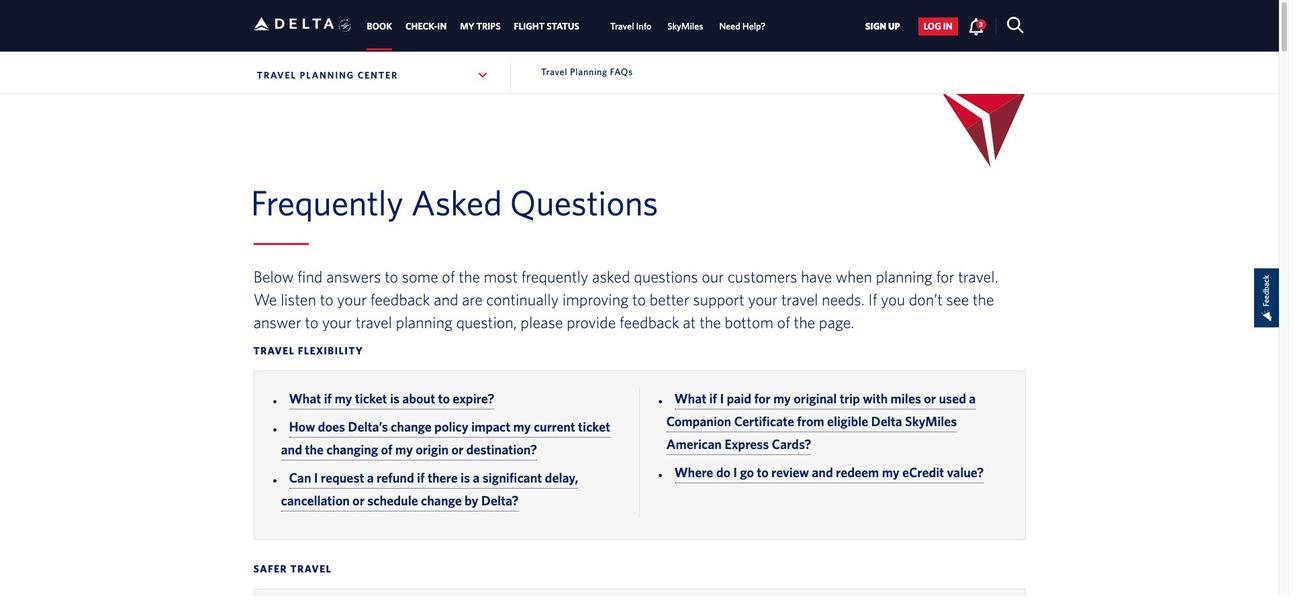 Task type: locate. For each thing, give the bounding box(es) containing it.
3 link
[[968, 17, 987, 35]]

1 horizontal spatial for
[[937, 268, 955, 286]]

0 horizontal spatial of
[[381, 442, 393, 457]]

0 vertical spatial for
[[937, 268, 955, 286]]

i inside what if i paid for my original trip with miles or used a companion certificate from eligible delta skymiles american express cards?
[[720, 391, 724, 406]]

book link
[[367, 14, 392, 38]]

1 horizontal spatial skymiles
[[906, 414, 957, 429]]

if left paid
[[710, 391, 717, 406]]

1 vertical spatial ticket
[[578, 419, 611, 434]]

0 horizontal spatial and
[[281, 442, 302, 457]]

my up does on the bottom of the page
[[335, 391, 352, 406]]

skyteam image
[[338, 5, 351, 46]]

1 vertical spatial and
[[281, 442, 302, 457]]

delta air lines image
[[254, 3, 334, 45]]

1 vertical spatial for
[[755, 391, 771, 406]]

skymiles inside what if i paid for my original trip with miles or used a companion certificate from eligible delta skymiles american express cards?
[[906, 414, 957, 429]]

0 horizontal spatial travel
[[257, 70, 297, 81]]

if inside what if i paid for my original trip with miles or used a companion certificate from eligible delta skymiles american express cards?
[[710, 391, 717, 406]]

0 vertical spatial change
[[391, 419, 432, 434]]

travel down flight status
[[541, 67, 568, 77]]

planning inside dropdown button
[[300, 70, 355, 81]]

ticket up delta's
[[355, 391, 387, 406]]

travel
[[254, 346, 295, 357], [291, 564, 332, 575]]

log in button
[[919, 17, 958, 36]]

your
[[337, 290, 367, 309], [748, 290, 778, 309], [322, 313, 352, 332]]

travel right safer
[[291, 564, 332, 575]]

0 horizontal spatial travel
[[356, 313, 392, 332]]

0 horizontal spatial what
[[289, 391, 321, 406]]

1 horizontal spatial a
[[473, 470, 480, 486]]

0 horizontal spatial i
[[314, 470, 318, 486]]

planning
[[570, 67, 608, 77], [300, 70, 355, 81]]

to inside "link"
[[438, 391, 450, 406]]

is left about
[[390, 391, 400, 406]]

or down request
[[353, 493, 365, 508]]

need help? link
[[720, 14, 766, 38]]

a inside what if i paid for my original trip with miles or used a companion certificate from eligible delta skymiles american express cards?
[[969, 391, 976, 406]]

what
[[289, 391, 321, 406], [675, 391, 707, 406]]

to left the some
[[385, 268, 398, 286]]

0 horizontal spatial planning
[[396, 313, 453, 332]]

travel
[[611, 21, 634, 32], [541, 67, 568, 77], [257, 70, 297, 81]]

check-in
[[406, 21, 447, 32]]

change inside the can i request a refund if there is a significant delay, cancellation or schedule change by delta?
[[421, 493, 462, 508]]

to right go
[[757, 465, 769, 480]]

travel down answer
[[254, 346, 295, 357]]

2 what from the left
[[675, 391, 707, 406]]

1 horizontal spatial if
[[417, 470, 425, 486]]

2 horizontal spatial a
[[969, 391, 976, 406]]

request
[[321, 470, 364, 486]]

the down travel.
[[973, 290, 995, 309]]

a left refund
[[367, 470, 374, 486]]

frequently asked questions main content
[[0, 181, 1280, 596]]

your down answers
[[337, 290, 367, 309]]

a up by
[[473, 470, 480, 486]]

0 horizontal spatial feedback
[[371, 290, 430, 309]]

1 horizontal spatial travel
[[782, 290, 818, 309]]

can
[[289, 470, 311, 486]]

travel left the info
[[611, 21, 634, 32]]

if
[[324, 391, 332, 406], [710, 391, 717, 406], [417, 470, 425, 486]]

the up "are"
[[459, 268, 480, 286]]

0 vertical spatial and
[[434, 290, 458, 309]]

to down listen
[[305, 313, 319, 332]]

your down customers
[[748, 290, 778, 309]]

your up the "flexibility"
[[322, 313, 352, 332]]

go
[[740, 465, 754, 480]]

1 vertical spatial change
[[421, 493, 462, 508]]

travel info
[[611, 21, 652, 32]]

planning up you at the right of the page
[[876, 268, 933, 286]]

0 horizontal spatial planning
[[300, 70, 355, 81]]

of up refund
[[381, 442, 393, 457]]

and right the review
[[812, 465, 833, 480]]

if left there
[[417, 470, 425, 486]]

my left ecredit
[[882, 465, 900, 480]]

2 horizontal spatial of
[[778, 313, 791, 332]]

travel for travel planning center
[[257, 70, 297, 81]]

see
[[947, 290, 969, 309]]

how
[[289, 419, 315, 434]]

and left "are"
[[434, 290, 458, 309]]

travel planning center button
[[254, 58, 492, 92]]

when
[[836, 268, 872, 286]]

cards?
[[772, 436, 812, 452]]

0 vertical spatial of
[[442, 268, 455, 286]]

1 horizontal spatial what
[[675, 391, 707, 406]]

improving
[[563, 290, 629, 309]]

1 horizontal spatial or
[[452, 442, 464, 457]]

don't
[[909, 290, 943, 309]]

my
[[335, 391, 352, 406], [774, 391, 791, 406], [514, 419, 531, 434], [396, 442, 413, 457], [882, 465, 900, 480]]

planning down the some
[[396, 313, 453, 332]]

2 horizontal spatial and
[[812, 465, 833, 480]]

1 horizontal spatial ticket
[[578, 419, 611, 434]]

the
[[459, 268, 480, 286], [973, 290, 995, 309], [700, 313, 721, 332], [794, 313, 816, 332], [305, 442, 324, 457]]

feedback down better
[[620, 313, 679, 332]]

a right used
[[969, 391, 976, 406]]

questions
[[510, 182, 659, 222]]

to left better
[[633, 290, 646, 309]]

change down about
[[391, 419, 432, 434]]

to right about
[[438, 391, 450, 406]]

and
[[434, 290, 458, 309], [281, 442, 302, 457], [812, 465, 833, 480]]

skymiles down used
[[906, 414, 957, 429]]

for
[[937, 268, 955, 286], [755, 391, 771, 406]]

what up how
[[289, 391, 321, 406]]

my trips
[[460, 21, 501, 32]]

miles
[[891, 391, 922, 406]]

skymiles right the info
[[668, 21, 704, 32]]

travel down answers
[[356, 313, 392, 332]]

my up certificate
[[774, 391, 791, 406]]

if inside "link"
[[324, 391, 332, 406]]

our
[[702, 268, 724, 286]]

0 horizontal spatial is
[[390, 391, 400, 406]]

my up destination?
[[514, 419, 531, 434]]

impact
[[471, 419, 511, 434]]

below find answers to some of the most frequently asked questions our customers have when planning for travel. we listen to your feedback and are continually improving to better support your travel needs. if you don't see the answer to your travel planning question, please provide feedback at the bottom of the page.
[[254, 268, 999, 332]]

1 vertical spatial skymiles
[[906, 414, 957, 429]]

or down policy
[[452, 442, 464, 457]]

answers
[[326, 268, 381, 286]]

1 horizontal spatial and
[[434, 290, 458, 309]]

flexibility
[[298, 346, 363, 357]]

1 vertical spatial feedback
[[620, 313, 679, 332]]

center
[[358, 70, 398, 81]]

is inside "link"
[[390, 391, 400, 406]]

2 horizontal spatial or
[[924, 391, 937, 406]]

1 horizontal spatial i
[[720, 391, 724, 406]]

redeem
[[836, 465, 880, 480]]

or
[[924, 391, 937, 406], [452, 442, 464, 457], [353, 493, 365, 508]]

safer travel
[[254, 564, 332, 575]]

1 what from the left
[[289, 391, 321, 406]]

0 vertical spatial ticket
[[355, 391, 387, 406]]

1 horizontal spatial travel
[[541, 67, 568, 77]]

1 horizontal spatial is
[[461, 470, 470, 486]]

1 vertical spatial is
[[461, 470, 470, 486]]

sign
[[866, 21, 887, 32]]

ticket inside how does delta's change policy impact my current ticket and the changing of my origin or destination?
[[578, 419, 611, 434]]

of inside how does delta's change policy impact my current ticket and the changing of my origin or destination?
[[381, 442, 393, 457]]

for up certificate
[[755, 391, 771, 406]]

and down how
[[281, 442, 302, 457]]

0 vertical spatial or
[[924, 391, 937, 406]]

for up see
[[937, 268, 955, 286]]

0 horizontal spatial if
[[324, 391, 332, 406]]

travel planning faqs
[[541, 67, 633, 77]]

0 vertical spatial planning
[[876, 268, 933, 286]]

0 horizontal spatial ticket
[[355, 391, 387, 406]]

we
[[254, 290, 277, 309]]

need
[[720, 21, 741, 32]]

tab list
[[360, 0, 774, 51]]

0 vertical spatial travel
[[254, 346, 295, 357]]

my left "origin"
[[396, 442, 413, 457]]

change
[[391, 419, 432, 434], [421, 493, 462, 508]]

0 horizontal spatial for
[[755, 391, 771, 406]]

if inside the can i request a refund if there is a significant delay, cancellation or schedule change by delta?
[[417, 470, 425, 486]]

0 vertical spatial is
[[390, 391, 400, 406]]

frequently
[[522, 268, 589, 286]]

i for if
[[720, 391, 724, 406]]

or inside what if i paid for my original trip with miles or used a companion certificate from eligible delta skymiles american express cards?
[[924, 391, 937, 406]]

change down there
[[421, 493, 462, 508]]

at
[[683, 313, 696, 332]]

a
[[969, 391, 976, 406], [367, 470, 374, 486], [473, 470, 480, 486]]

in
[[438, 21, 447, 32]]

of right bottom
[[778, 313, 791, 332]]

planning left center at top left
[[300, 70, 355, 81]]

if for my
[[324, 391, 332, 406]]

please
[[521, 313, 563, 332]]

is
[[390, 391, 400, 406], [461, 470, 470, 486]]

policy
[[435, 419, 469, 434]]

1 vertical spatial or
[[452, 442, 464, 457]]

2 horizontal spatial if
[[710, 391, 717, 406]]

1 horizontal spatial planning
[[570, 67, 608, 77]]

the left page.
[[794, 313, 816, 332]]

0 horizontal spatial or
[[353, 493, 365, 508]]

0 horizontal spatial skymiles
[[668, 21, 704, 32]]

or inside how does delta's change policy impact my current ticket and the changing of my origin or destination?
[[452, 442, 464, 457]]

there
[[428, 470, 458, 486]]

travel
[[782, 290, 818, 309], [356, 313, 392, 332]]

2 vertical spatial of
[[381, 442, 393, 457]]

i right can
[[314, 470, 318, 486]]

what inside what if i paid for my original trip with miles or used a companion certificate from eligible delta skymiles american express cards?
[[675, 391, 707, 406]]

what if i paid for my original trip with miles or used a companion certificate from eligible delta skymiles american express cards?
[[667, 391, 976, 452]]

of
[[442, 268, 455, 286], [778, 313, 791, 332], [381, 442, 393, 457]]

i left paid
[[720, 391, 724, 406]]

paid
[[727, 391, 752, 406]]

1 horizontal spatial of
[[442, 268, 455, 286]]

to down find
[[320, 290, 334, 309]]

planning for center
[[300, 70, 355, 81]]

ticket
[[355, 391, 387, 406], [578, 419, 611, 434]]

or left used
[[924, 391, 937, 406]]

travel down delta air lines image
[[257, 70, 297, 81]]

planning for faqs
[[570, 67, 608, 77]]

of right the some
[[442, 268, 455, 286]]

travel flexibility
[[254, 346, 363, 357]]

travel down have
[[782, 290, 818, 309]]

can i request a refund if there is a significant delay, cancellation or schedule change by delta? link
[[281, 470, 579, 512]]

express
[[725, 436, 769, 452]]

travel inside tab list
[[611, 21, 634, 32]]

check-
[[406, 21, 438, 32]]

ticket inside "link"
[[355, 391, 387, 406]]

tab list containing book
[[360, 0, 774, 51]]

2 horizontal spatial i
[[734, 465, 738, 480]]

is right there
[[461, 470, 470, 486]]

feedback down the some
[[371, 290, 430, 309]]

travel inside dropdown button
[[257, 70, 297, 81]]

skymiles
[[668, 21, 704, 32], [906, 414, 957, 429]]

i left go
[[734, 465, 738, 480]]

the down how
[[305, 442, 324, 457]]

what inside "link"
[[289, 391, 321, 406]]

planning left faqs in the top of the page
[[570, 67, 608, 77]]

0 vertical spatial feedback
[[371, 290, 430, 309]]

faqs
[[610, 67, 633, 77]]

2 horizontal spatial travel
[[611, 21, 634, 32]]

what up companion
[[675, 391, 707, 406]]

my inside "link"
[[335, 391, 352, 406]]

how does delta's change policy impact my current ticket and the changing of my origin or destination? link
[[281, 419, 611, 461]]

planning
[[876, 268, 933, 286], [396, 313, 453, 332]]

ticket right current
[[578, 419, 611, 434]]

2 vertical spatial or
[[353, 493, 365, 508]]

if up does on the bottom of the page
[[324, 391, 332, 406]]

origin
[[416, 442, 449, 457]]

travel for travel planning faqs
[[541, 67, 568, 77]]

and inside how does delta's change policy impact my current ticket and the changing of my origin or destination?
[[281, 442, 302, 457]]

log
[[924, 21, 942, 32]]



Task type: describe. For each thing, give the bounding box(es) containing it.
travel for travel info
[[611, 21, 634, 32]]

book
[[367, 21, 392, 32]]

support
[[693, 290, 745, 309]]

what for what if i paid for my original trip with miles or used a companion certificate from eligible delta skymiles american express cards?
[[675, 391, 707, 406]]

1 horizontal spatial feedback
[[620, 313, 679, 332]]

and inside below find answers to some of the most frequently asked questions our customers have when planning for travel. we listen to your feedback and are continually improving to better support your travel needs. if you don't see the answer to your travel planning question, please provide feedback at the bottom of the page.
[[434, 290, 458, 309]]

travel planning center
[[257, 70, 398, 81]]

question,
[[456, 313, 517, 332]]

0 horizontal spatial a
[[367, 470, 374, 486]]

frequently
[[251, 182, 404, 222]]

if for i
[[710, 391, 717, 406]]

most
[[484, 268, 518, 286]]

1 vertical spatial travel
[[356, 313, 392, 332]]

1 vertical spatial of
[[778, 313, 791, 332]]

what if my ticket is about to expire? link
[[289, 391, 495, 410]]

info
[[636, 21, 652, 32]]

do
[[716, 465, 731, 480]]

up
[[889, 21, 901, 32]]

value?
[[948, 465, 984, 480]]

by
[[465, 493, 479, 508]]

review
[[772, 465, 809, 480]]

sign up link
[[860, 17, 906, 36]]

continually
[[487, 290, 559, 309]]

about
[[403, 391, 435, 406]]

asked
[[411, 182, 502, 222]]

from
[[798, 414, 825, 429]]

changing
[[327, 442, 378, 457]]

answer
[[254, 313, 301, 332]]

the inside how does delta's change policy impact my current ticket and the changing of my origin or destination?
[[305, 442, 324, 457]]

the right at
[[700, 313, 721, 332]]

skymiles link
[[668, 14, 704, 38]]

ecredit
[[903, 465, 945, 480]]

what if my ticket is about to expire?
[[289, 391, 495, 406]]

certificate
[[735, 414, 795, 429]]

listen
[[281, 290, 316, 309]]

travel info link
[[611, 14, 652, 38]]

customers
[[728, 268, 798, 286]]

asked
[[592, 268, 630, 286]]

trips
[[477, 21, 501, 32]]

change inside how does delta's change policy impact my current ticket and the changing of my origin or destination?
[[391, 419, 432, 434]]

significant
[[483, 470, 542, 486]]

can i request a refund if there is a significant delay, cancellation or schedule change by delta?
[[281, 470, 579, 508]]

refund
[[377, 470, 414, 486]]

american
[[667, 436, 722, 452]]

my inside what if i paid for my original trip with miles or used a companion certificate from eligible delta skymiles american express cards?
[[774, 391, 791, 406]]

original
[[794, 391, 837, 406]]

companion
[[667, 414, 732, 429]]

2 vertical spatial and
[[812, 465, 833, 480]]

0 vertical spatial travel
[[782, 290, 818, 309]]

frequently asked questions
[[251, 182, 659, 222]]

needs.
[[822, 290, 865, 309]]

3
[[980, 20, 983, 28]]

flight
[[514, 21, 545, 32]]

current
[[534, 419, 576, 434]]

you
[[881, 290, 906, 309]]

my
[[460, 21, 475, 32]]

flight status
[[514, 21, 580, 32]]

sign up
[[866, 21, 901, 32]]

delta
[[872, 414, 903, 429]]

help?
[[743, 21, 766, 32]]

in
[[944, 21, 953, 32]]

i for do
[[734, 465, 738, 480]]

schedule
[[368, 493, 418, 508]]

or inside the can i request a refund if there is a significant delay, cancellation or schedule change by delta?
[[353, 493, 365, 508]]

used
[[939, 391, 967, 406]]

is inside the can i request a refund if there is a significant delay, cancellation or schedule change by delta?
[[461, 470, 470, 486]]

0 vertical spatial skymiles
[[668, 21, 704, 32]]

i inside the can i request a refund if there is a significant delay, cancellation or schedule change by delta?
[[314, 470, 318, 486]]

expire?
[[453, 391, 495, 406]]

where do i go to review and redeem my ecredit value? link
[[675, 465, 984, 483]]

find
[[298, 268, 323, 286]]

below
[[254, 268, 294, 286]]

trip
[[840, 391, 860, 406]]

page.
[[819, 313, 855, 332]]

where do i go to review and redeem my ecredit value?
[[675, 465, 984, 480]]

for inside what if i paid for my original trip with miles or used a companion certificate from eligible delta skymiles american express cards?
[[755, 391, 771, 406]]

destination?
[[467, 442, 537, 457]]

safer
[[254, 564, 287, 575]]

does
[[318, 419, 345, 434]]

1 vertical spatial travel
[[291, 564, 332, 575]]

travel.
[[959, 268, 999, 286]]

need help?
[[720, 21, 766, 32]]

what for what if my ticket is about to expire?
[[289, 391, 321, 406]]

delta's
[[348, 419, 388, 434]]

for inside below find answers to some of the most frequently asked questions our customers have when planning for travel. we listen to your feedback and are continually improving to better support your travel needs. if you don't see the answer to your travel planning question, please provide feedback at the bottom of the page.
[[937, 268, 955, 286]]

questions
[[634, 268, 698, 286]]

provide
[[567, 313, 616, 332]]

bottom
[[725, 313, 774, 332]]

check-in link
[[406, 14, 447, 38]]

cancellation
[[281, 493, 350, 508]]

log in
[[924, 21, 953, 32]]

are
[[462, 290, 483, 309]]

better
[[650, 290, 690, 309]]

1 horizontal spatial planning
[[876, 268, 933, 286]]

1 vertical spatial planning
[[396, 313, 453, 332]]

with
[[863, 391, 888, 406]]

what if i paid for my original trip with miles or used a companion certificate from eligible delta skymiles american express cards? link
[[667, 391, 976, 455]]

where
[[675, 465, 714, 480]]



Task type: vqa. For each thing, say whether or not it's contained in the screenshot.
tab panel
no



